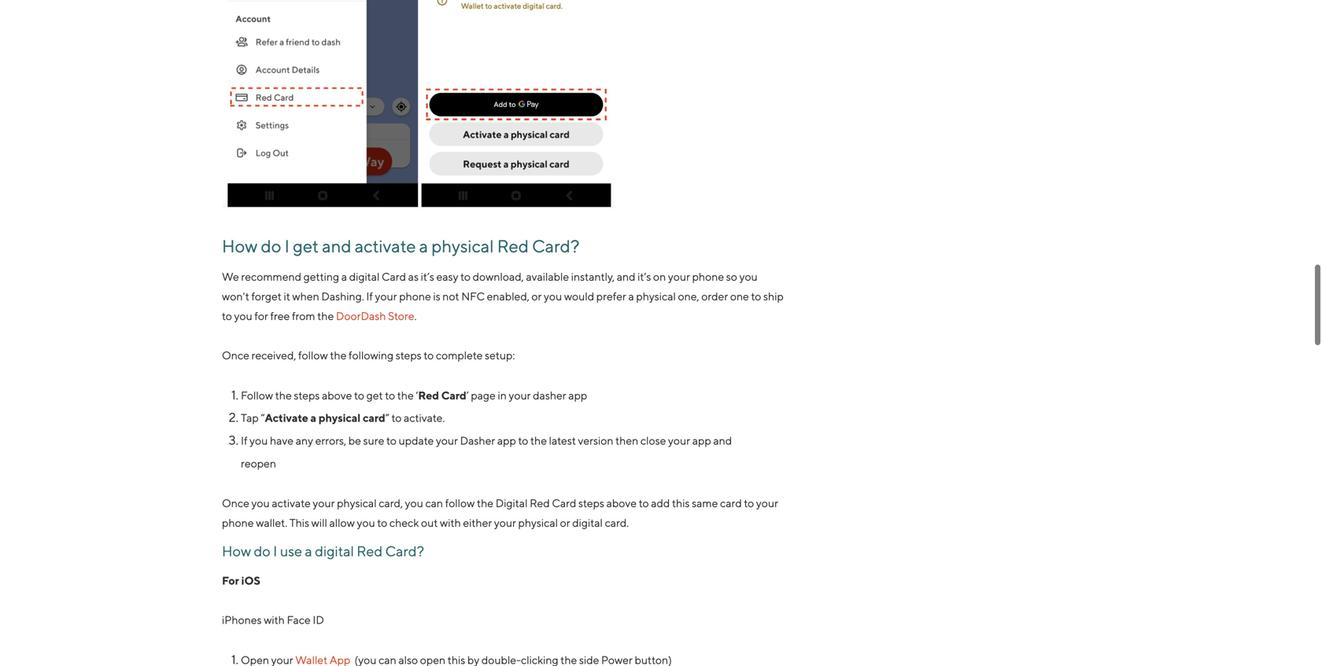 Task type: describe. For each thing, give the bounding box(es) containing it.
and inside if you have any errors, be sure to update your dasher app to the latest version then close your app and reopen
[[714, 435, 732, 448]]

iphones with face id
[[222, 614, 324, 627]]

card.
[[605, 517, 629, 530]]

to right "
[[392, 412, 402, 425]]

your up doordash store .
[[375, 290, 397, 303]]

dashing.
[[322, 290, 364, 303]]

to up "
[[385, 389, 395, 402]]

same
[[692, 497, 718, 510]]

.
[[415, 310, 417, 323]]

tap " activate a physical card " to activate.
[[241, 412, 445, 425]]

red inside once you activate your physical card, you can follow the digital red card steps above to add this same card to your phone wallet. this will allow you to check out with either your physical or digital card.
[[530, 497, 550, 510]]

0 vertical spatial get
[[293, 236, 319, 257]]

card inside we recommend getting a digital card as it's easy to download, available instantly, and it's on your phone so you won't forget it when dashing. if your phone is not nfc enabled, or you would prefer a physical one, order one to ship to you for free from the
[[382, 270, 406, 283]]

activate.
[[404, 412, 445, 425]]

to right one
[[752, 290, 762, 303]]

nfc
[[462, 290, 485, 303]]

0 vertical spatial card
[[363, 412, 386, 425]]

0 horizontal spatial app
[[498, 435, 516, 448]]

your right in at the bottom of page
[[509, 389, 531, 402]]

the inside if you have any errors, be sure to update your dasher app to the latest version then close your app and reopen
[[531, 435, 547, 448]]

the left following
[[330, 349, 347, 362]]

one,
[[678, 290, 700, 303]]

2 it's from the left
[[638, 270, 651, 283]]

we recommend getting a digital card as it's easy to download, available instantly, and it's on your phone so you won't forget it when dashing. if your phone is not nfc enabled, or you would prefer a physical one, order one to ship to you for free from the
[[222, 270, 784, 323]]

to right the sure
[[387, 435, 397, 448]]

once received, follow the following steps to complete setup:
[[222, 349, 515, 362]]

for
[[222, 575, 239, 588]]

your down "digital"
[[494, 517, 516, 530]]

how do i get and activate a physical red card?
[[222, 236, 580, 257]]

from
[[292, 310, 315, 323]]

to down card,
[[377, 517, 388, 530]]

not
[[443, 290, 459, 303]]

i for use
[[273, 543, 277, 560]]

red up download,
[[497, 236, 529, 257]]

iphones
[[222, 614, 262, 627]]

won't
[[222, 290, 249, 303]]

activate
[[265, 412, 308, 425]]

any
[[296, 435, 313, 448]]

physical down "digital"
[[519, 517, 558, 530]]

when
[[292, 290, 319, 303]]

digital
[[496, 497, 528, 510]]

forget
[[252, 290, 282, 303]]

phone inside once you activate your physical card, you can follow the digital red card steps above to add this same card to your phone wallet. this will allow you to check out with either your physical or digital card.
[[222, 517, 254, 530]]

errors,
[[315, 435, 346, 448]]

use
[[280, 543, 302, 560]]

0 vertical spatial phone
[[693, 270, 724, 283]]

with inside once you activate your physical card, you can follow the digital red card steps above to add this same card to your phone wallet. this will allow you to check out with either your physical or digital card.
[[440, 517, 461, 530]]

or inside we recommend getting a digital card as it's easy to download, available instantly, and it's on your phone so you won't forget it when dashing. if your phone is not nfc enabled, or you would prefer a physical one, order one to ship to you for free from the
[[532, 290, 542, 303]]

ios
[[241, 575, 261, 588]]

once for once you activate your physical card, you can follow the digital red card steps above to add this same card to your phone wallet. this will allow you to check out with either your physical or digital card.
[[222, 497, 249, 510]]

0 horizontal spatial follow
[[298, 349, 328, 362]]

card inside once you activate your physical card, you can follow the digital red card steps above to add this same card to your phone wallet. this will allow you to check out with either your physical or digital card.
[[552, 497, 577, 510]]

card inside once you activate your physical card, you can follow the digital red card steps above to add this same card to your phone wallet. this will allow you to check out with either your physical or digital card.
[[720, 497, 742, 510]]

store
[[388, 310, 415, 323]]

you inside if you have any errors, be sure to update your dasher app to the latest version then close your app and reopen
[[250, 435, 268, 448]]

you left the for
[[234, 310, 253, 323]]

do for get
[[261, 236, 281, 257]]

tap
[[241, 412, 259, 425]]

complete
[[436, 349, 483, 362]]

physical inside we recommend getting a digital card as it's easy to download, available instantly, and it's on your phone so you won't forget it when dashing. if your phone is not nfc enabled, or you would prefer a physical one, order one to ship to you for free from the
[[637, 290, 676, 303]]

out
[[421, 517, 438, 530]]

to left the complete
[[424, 349, 434, 362]]

to right same
[[744, 497, 755, 510]]

recommend
[[241, 270, 302, 283]]

wallet.
[[256, 517, 288, 530]]

if you have any errors, be sure to update your dasher app to the latest version then close your app and reopen
[[241, 435, 732, 470]]

this
[[290, 517, 309, 530]]

1 vertical spatial card?
[[386, 543, 424, 560]]

once you activate your physical card, you can follow the digital red card steps above to add this same card to your phone wallet. this will allow you to check out with either your physical or digital card.
[[222, 497, 779, 530]]

enabled,
[[487, 290, 530, 303]]

for
[[255, 310, 268, 323]]

physical up easy
[[432, 236, 494, 257]]

0 vertical spatial steps
[[396, 349, 422, 362]]

digital inside we recommend getting a digital card as it's easy to download, available instantly, and it's on your phone so you won't forget it when dashing. if your phone is not nfc enabled, or you would prefer a physical one, order one to ship to you for free from the
[[349, 270, 380, 283]]

you right so
[[740, 270, 758, 283]]

your left dasher
[[436, 435, 458, 448]]

user-added image image
[[222, 0, 616, 209]]

2 horizontal spatial app
[[693, 435, 712, 448]]

you left "can"
[[405, 497, 423, 510]]

easy
[[437, 270, 459, 283]]

update
[[399, 435, 434, 448]]

above inside once you activate your physical card, you can follow the digital red card steps above to add this same card to your phone wallet. this will allow you to check out with either your physical or digital card.
[[607, 497, 637, 510]]

face
[[287, 614, 311, 627]]

we
[[222, 270, 239, 283]]

sure
[[363, 435, 385, 448]]

page
[[471, 389, 496, 402]]

red up activate.
[[418, 389, 439, 402]]

reopen
[[241, 457, 276, 470]]

close
[[641, 435, 666, 448]]

1 horizontal spatial app
[[569, 389, 588, 402]]

1 vertical spatial card
[[442, 389, 467, 402]]

setup:
[[485, 349, 515, 362]]

and inside we recommend getting a digital card as it's easy to download, available instantly, and it's on your phone so you won't forget it when dashing. if your phone is not nfc enabled, or you would prefer a physical one, order one to ship to you for free from the
[[617, 270, 636, 283]]

order
[[702, 290, 728, 303]]

in
[[498, 389, 507, 402]]

your right on
[[668, 270, 690, 283]]

i for get
[[285, 236, 290, 257]]

free
[[270, 310, 290, 323]]

follow inside once you activate your physical card, you can follow the digital red card steps above to add this same card to your phone wallet. this will allow you to check out with either your physical or digital card.
[[445, 497, 475, 510]]

on
[[654, 270, 666, 283]]

how for how do i use a digital red card?
[[222, 543, 251, 560]]

how do i use a digital red card?
[[222, 543, 424, 560]]

to left add at the bottom
[[639, 497, 649, 510]]

add
[[651, 497, 670, 510]]

1 it's from the left
[[421, 270, 435, 283]]

follow the steps above to get to the ' red card ' page in your dasher app
[[241, 389, 588, 402]]

0 vertical spatial activate
[[355, 236, 416, 257]]

following
[[349, 349, 394, 362]]

have
[[270, 435, 294, 448]]



Task type: locate. For each thing, give the bounding box(es) containing it.
1 horizontal spatial with
[[440, 517, 461, 530]]

for ios
[[222, 575, 261, 588]]

1 vertical spatial with
[[264, 614, 285, 627]]

or left card.
[[560, 517, 571, 530]]

2 vertical spatial card
[[552, 497, 577, 510]]

do up recommend
[[261, 236, 281, 257]]

red
[[497, 236, 529, 257], [418, 389, 439, 402], [530, 497, 550, 510], [357, 543, 383, 560]]

how up for ios
[[222, 543, 251, 560]]

steps inside once you activate your physical card, you can follow the digital red card steps above to add this same card to your phone wallet. this will allow you to check out with either your physical or digital card.
[[579, 497, 605, 510]]

card,
[[379, 497, 403, 510]]

0 horizontal spatial card
[[363, 412, 386, 425]]

1 horizontal spatial activate
[[355, 236, 416, 257]]

will
[[312, 517, 327, 530]]

2 vertical spatial and
[[714, 435, 732, 448]]

doordash store .
[[336, 310, 417, 323]]

phone
[[693, 270, 724, 283], [399, 290, 431, 303], [222, 517, 254, 530]]

red down card,
[[357, 543, 383, 560]]

1 once from the top
[[222, 349, 249, 362]]

your
[[668, 270, 690, 283], [375, 290, 397, 303], [509, 389, 531, 402], [436, 435, 458, 448], [669, 435, 691, 448], [313, 497, 335, 510], [757, 497, 779, 510], [494, 517, 516, 530]]

the up 'activate'
[[275, 389, 292, 402]]

2 horizontal spatial card
[[552, 497, 577, 510]]

physical down on
[[637, 290, 676, 303]]

1 horizontal spatial card
[[442, 389, 467, 402]]

0 vertical spatial and
[[322, 236, 352, 257]]

if down tap
[[241, 435, 248, 448]]

check
[[390, 517, 419, 530]]

you down available
[[544, 290, 562, 303]]

1 vertical spatial if
[[241, 435, 248, 448]]

digital inside once you activate your physical card, you can follow the digital red card steps above to add this same card to your phone wallet. this will allow you to check out with either your physical or digital card.
[[573, 517, 603, 530]]

1 vertical spatial i
[[273, 543, 277, 560]]

it's right as
[[421, 270, 435, 283]]

to left latest
[[518, 435, 529, 448]]

you up reopen at the left bottom of the page
[[250, 435, 268, 448]]

2 horizontal spatial and
[[714, 435, 732, 448]]

your up will
[[313, 497, 335, 510]]

if
[[366, 290, 373, 303], [241, 435, 248, 448]]

0 horizontal spatial i
[[273, 543, 277, 560]]

1 horizontal spatial and
[[617, 270, 636, 283]]

latest
[[549, 435, 576, 448]]

card?
[[532, 236, 580, 257], [386, 543, 424, 560]]

or inside once you activate your physical card, you can follow the digital red card steps above to add this same card to your phone wallet. this will allow you to check out with either your physical or digital card.
[[560, 517, 571, 530]]

0 horizontal spatial get
[[293, 236, 319, 257]]

0 vertical spatial i
[[285, 236, 290, 257]]

"
[[386, 412, 390, 425]]

1 vertical spatial once
[[222, 497, 249, 510]]

your right same
[[757, 497, 779, 510]]

0 horizontal spatial activate
[[272, 497, 311, 510]]

red right "digital"
[[530, 497, 550, 510]]

activate inside once you activate your physical card, you can follow the digital red card steps above to add this same card to your phone wallet. this will allow you to check out with either your physical or digital card.
[[272, 497, 311, 510]]

and
[[322, 236, 352, 257], [617, 270, 636, 283], [714, 435, 732, 448]]

physical
[[432, 236, 494, 257], [637, 290, 676, 303], [319, 412, 361, 425], [337, 497, 377, 510], [519, 517, 558, 530]]

doordash store link
[[336, 310, 415, 323]]

1 horizontal spatial get
[[367, 389, 383, 402]]

do for use
[[254, 543, 271, 560]]

then
[[616, 435, 639, 448]]

0 vertical spatial how
[[222, 236, 258, 257]]

and up prefer
[[617, 270, 636, 283]]

above up tap " activate a physical card " to activate.
[[322, 389, 352, 402]]

2 horizontal spatial steps
[[579, 497, 605, 510]]

with left face
[[264, 614, 285, 627]]

1 vertical spatial how
[[222, 543, 251, 560]]

if inside if you have any errors, be sure to update your dasher app to the latest version then close your app and reopen
[[241, 435, 248, 448]]

0 horizontal spatial if
[[241, 435, 248, 448]]

the inside we recommend getting a digital card as it's easy to download, available instantly, and it's on your phone so you won't forget it when dashing. if your phone is not nfc enabled, or you would prefer a physical one, order one to ship to you for free from the
[[318, 310, 334, 323]]

above up card.
[[607, 497, 637, 510]]

0 horizontal spatial card
[[382, 270, 406, 283]]

2 vertical spatial steps
[[579, 497, 605, 510]]

0 vertical spatial if
[[366, 290, 373, 303]]

2 how from the top
[[222, 543, 251, 560]]

1 vertical spatial and
[[617, 270, 636, 283]]

how for how do i get and activate a physical red card?
[[222, 236, 258, 257]]

1 vertical spatial activate
[[272, 497, 311, 510]]

received,
[[252, 349, 296, 362]]

digital down allow
[[315, 543, 354, 560]]

1 horizontal spatial i
[[285, 236, 290, 257]]

0 vertical spatial card?
[[532, 236, 580, 257]]

0 horizontal spatial phone
[[222, 517, 254, 530]]

be
[[349, 435, 361, 448]]

it's
[[421, 270, 435, 283], [638, 270, 651, 283]]

your right 'close'
[[669, 435, 691, 448]]

1 horizontal spatial above
[[607, 497, 637, 510]]

if up doordash store link
[[366, 290, 373, 303]]

getting
[[304, 270, 339, 283]]

0 horizontal spatial it's
[[421, 270, 435, 283]]

is
[[433, 290, 441, 303]]

card up the sure
[[363, 412, 386, 425]]

the up 'either'
[[477, 497, 494, 510]]

prefer
[[597, 290, 627, 303]]

0 horizontal spatial with
[[264, 614, 285, 627]]

1 vertical spatial digital
[[573, 517, 603, 530]]

0 vertical spatial or
[[532, 290, 542, 303]]

follow
[[298, 349, 328, 362], [445, 497, 475, 510]]

would
[[564, 290, 595, 303]]

1 horizontal spatial card?
[[532, 236, 580, 257]]

with right out at left
[[440, 517, 461, 530]]

activate up as
[[355, 236, 416, 257]]

'
[[416, 389, 418, 402]]

dasher
[[533, 389, 567, 402]]

1 horizontal spatial card
[[720, 497, 742, 510]]

how up we
[[222, 236, 258, 257]]

the
[[318, 310, 334, 323], [330, 349, 347, 362], [275, 389, 292, 402], [397, 389, 414, 402], [531, 435, 547, 448], [477, 497, 494, 510]]

card? down check
[[386, 543, 424, 560]]

0 vertical spatial once
[[222, 349, 249, 362]]

follow
[[241, 389, 273, 402]]

version
[[578, 435, 614, 448]]

1 horizontal spatial steps
[[396, 349, 422, 362]]

the left latest
[[531, 435, 547, 448]]

get
[[293, 236, 319, 257], [367, 389, 383, 402]]

you up wallet.
[[252, 497, 270, 510]]

get up getting
[[293, 236, 319, 257]]

1 vertical spatial card
[[720, 497, 742, 510]]

download,
[[473, 270, 524, 283]]

activate up this
[[272, 497, 311, 510]]

1 vertical spatial get
[[367, 389, 383, 402]]

phone up the order
[[693, 270, 724, 283]]

the inside once you activate your physical card, you can follow the digital red card steps above to add this same card to your phone wallet. this will allow you to check out with either your physical or digital card.
[[477, 497, 494, 510]]

allow
[[330, 517, 355, 530]]

the left '
[[397, 389, 414, 402]]

ship
[[764, 290, 784, 303]]

i
[[285, 236, 290, 257], [273, 543, 277, 560]]

0 horizontal spatial steps
[[294, 389, 320, 402]]

to
[[461, 270, 471, 283], [752, 290, 762, 303], [222, 310, 232, 323], [424, 349, 434, 362], [354, 389, 365, 402], [385, 389, 395, 402], [392, 412, 402, 425], [387, 435, 397, 448], [518, 435, 529, 448], [639, 497, 649, 510], [744, 497, 755, 510], [377, 517, 388, 530]]

once for once received, follow the following steps to complete setup:
[[222, 349, 249, 362]]

to down won't
[[222, 310, 232, 323]]

1 vertical spatial above
[[607, 497, 637, 510]]

1 vertical spatial do
[[254, 543, 271, 560]]

do left use
[[254, 543, 271, 560]]

1 horizontal spatial or
[[560, 517, 571, 530]]

card? up available
[[532, 236, 580, 257]]

1 horizontal spatial phone
[[399, 290, 431, 303]]

or
[[532, 290, 542, 303], [560, 517, 571, 530]]

above
[[322, 389, 352, 402], [607, 497, 637, 510]]

it's left on
[[638, 270, 651, 283]]

and up getting
[[322, 236, 352, 257]]

card left page
[[442, 389, 467, 402]]

0 horizontal spatial above
[[322, 389, 352, 402]]

1 vertical spatial phone
[[399, 290, 431, 303]]

card right "digital"
[[552, 497, 577, 510]]

1 vertical spatial steps
[[294, 389, 320, 402]]

1 vertical spatial or
[[560, 517, 571, 530]]

it
[[284, 290, 290, 303]]

once down reopen at the left bottom of the page
[[222, 497, 249, 510]]

2 horizontal spatial phone
[[693, 270, 724, 283]]

1 horizontal spatial follow
[[445, 497, 475, 510]]

0 horizontal spatial or
[[532, 290, 542, 303]]

dasher
[[460, 435, 495, 448]]

1 vertical spatial follow
[[445, 497, 475, 510]]

once left received,
[[222, 349, 249, 362]]

card left as
[[382, 270, 406, 283]]

"
[[261, 412, 265, 425]]

app
[[569, 389, 588, 402], [498, 435, 516, 448], [693, 435, 712, 448]]

to right easy
[[461, 270, 471, 283]]

steps right following
[[396, 349, 422, 362]]

can
[[426, 497, 443, 510]]

as
[[408, 270, 419, 283]]

id
[[313, 614, 324, 627]]

the right from
[[318, 310, 334, 323]]

card right same
[[720, 497, 742, 510]]

0 horizontal spatial card?
[[386, 543, 424, 560]]

one
[[731, 290, 749, 303]]

a
[[419, 236, 428, 257], [342, 270, 347, 283], [629, 290, 634, 303], [311, 412, 317, 425], [305, 543, 312, 560]]

either
[[463, 517, 492, 530]]

2 vertical spatial digital
[[315, 543, 354, 560]]

doordash
[[336, 310, 386, 323]]

or down available
[[532, 290, 542, 303]]

to up tap " activate a physical card " to activate.
[[354, 389, 365, 402]]

0 horizontal spatial and
[[322, 236, 352, 257]]

0 vertical spatial digital
[[349, 270, 380, 283]]

physical up allow
[[337, 497, 377, 510]]

card
[[363, 412, 386, 425], [720, 497, 742, 510]]

you
[[740, 270, 758, 283], [544, 290, 562, 303], [234, 310, 253, 323], [250, 435, 268, 448], [252, 497, 270, 510], [405, 497, 423, 510], [357, 517, 375, 530]]

you right allow
[[357, 517, 375, 530]]

instantly,
[[571, 270, 615, 283]]

1 horizontal spatial it's
[[638, 270, 651, 283]]

0 vertical spatial do
[[261, 236, 281, 257]]

so
[[727, 270, 738, 283]]

follow right received,
[[298, 349, 328, 362]]

0 vertical spatial card
[[382, 270, 406, 283]]

phone up .
[[399, 290, 431, 303]]

steps
[[396, 349, 422, 362], [294, 389, 320, 402], [579, 497, 605, 510]]

steps up 'activate'
[[294, 389, 320, 402]]

0 vertical spatial above
[[322, 389, 352, 402]]

steps down version
[[579, 497, 605, 510]]

digital up dashing.
[[349, 270, 380, 283]]

'
[[467, 389, 469, 402]]

i up recommend
[[285, 236, 290, 257]]

once inside once you activate your physical card, you can follow the digital red card steps above to add this same card to your phone wallet. this will allow you to check out with either your physical or digital card.
[[222, 497, 249, 510]]

1 horizontal spatial if
[[366, 290, 373, 303]]

activate
[[355, 236, 416, 257], [272, 497, 311, 510]]

card
[[382, 270, 406, 283], [442, 389, 467, 402], [552, 497, 577, 510]]

digital left card.
[[573, 517, 603, 530]]

2 vertical spatial phone
[[222, 517, 254, 530]]

follow right "can"
[[445, 497, 475, 510]]

physical up 'errors,'
[[319, 412, 361, 425]]

this
[[672, 497, 690, 510]]

i left use
[[273, 543, 277, 560]]

and up same
[[714, 435, 732, 448]]

phone left wallet.
[[222, 517, 254, 530]]

0 vertical spatial follow
[[298, 349, 328, 362]]

2 once from the top
[[222, 497, 249, 510]]

1 how from the top
[[222, 236, 258, 257]]

0 vertical spatial with
[[440, 517, 461, 530]]

get up tap " activate a physical card " to activate.
[[367, 389, 383, 402]]

if inside we recommend getting a digital card as it's easy to download, available instantly, and it's on your phone so you won't forget it when dashing. if your phone is not nfc enabled, or you would prefer a physical one, order one to ship to you for free from the
[[366, 290, 373, 303]]

available
[[526, 270, 569, 283]]



Task type: vqa. For each thing, say whether or not it's contained in the screenshot.
"DoorDash" within Can I add tobacco/alcohol products to my DoorDash menu through our self-serve menu features?
no



